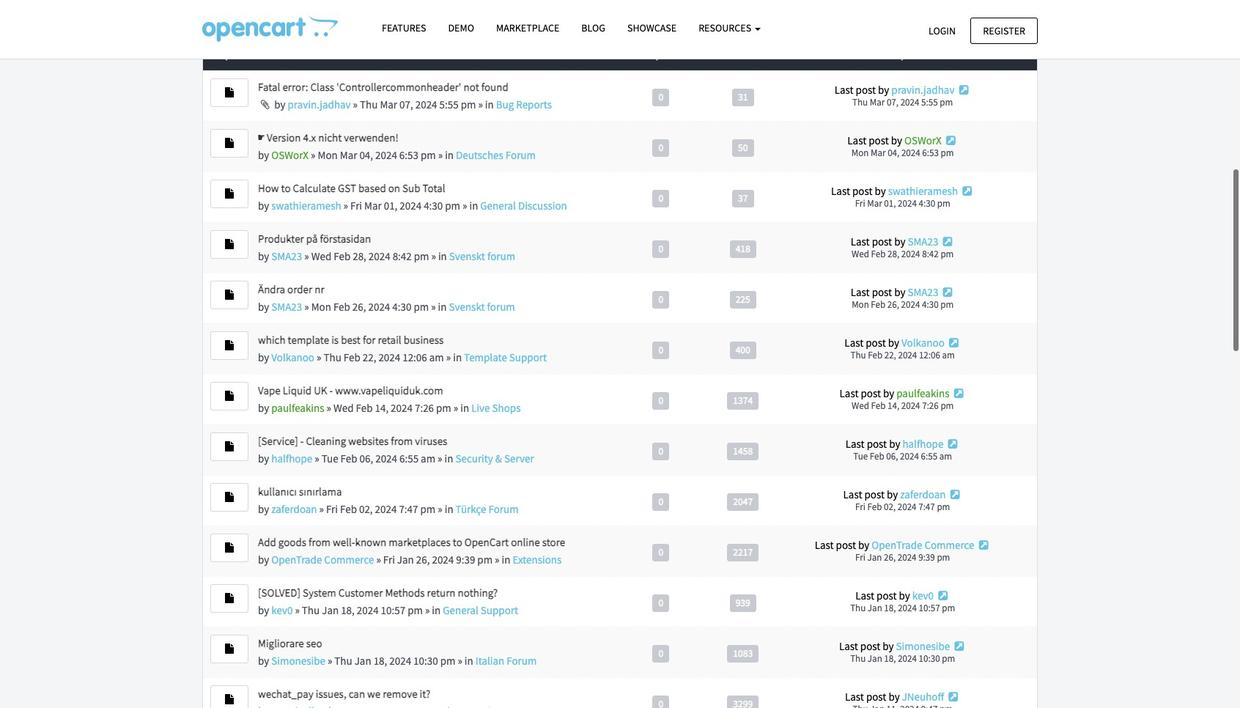 Task type: describe. For each thing, give the bounding box(es) containing it.
fri feb 02, 2024 7:47 pm
[[855, 501, 950, 513]]

1083
[[733, 647, 753, 660]]

» left template
[[446, 350, 451, 364]]

mar down mon mar 04, 2024 6:53 pm
[[867, 197, 882, 210]]

sma23 down wed feb 28, 2024 8:42 pm
[[908, 285, 939, 299]]

feb up the last post by opentrade commerce
[[868, 501, 882, 513]]

retail
[[378, 333, 401, 347]]

order
[[287, 282, 312, 296]]

last post by paulfeakins
[[840, 387, 950, 400]]

class
[[310, 80, 334, 94]]

post for add goods from well-known marketplaces to opencart online store by opentrade commerce » fri jan 26, 2024 9:39 pm » in extensions
[[836, 538, 856, 552]]

4.x
[[303, 131, 316, 144]]

volkanoo link for by
[[271, 350, 314, 364]]

which template is best for retail business by volkanoo » thu feb 22, 2024 12:06 am » in template support
[[258, 333, 547, 364]]

» down return
[[425, 603, 430, 617]]

- inside [service] - cleaning websites from viruses by halfhope » tue feb 06, 2024 6:55 am » in security & server
[[300, 434, 304, 448]]

fri inside add goods from well-known marketplaces to opencart online store by opentrade commerce » fri jan 26, 2024 9:39 pm » in extensions
[[383, 553, 395, 567]]

wed up mon feb 26, 2024 4:30 pm
[[852, 248, 869, 260]]

remove
[[383, 687, 418, 701]]

opentrade commerce link for by
[[271, 553, 374, 567]]

jneuhoff link
[[902, 690, 944, 704]]

1 horizontal spatial tue
[[853, 450, 868, 463]]

mar up last post by osworx
[[870, 96, 885, 109]]

verwenden!
[[344, 131, 399, 144]]

general inside the how to calculate gst based on sub total by swathieramesh » fri mar 01, 2024 4:30 pm » in general discussion
[[480, 199, 516, 213]]

sma23 link down ändra order nr link
[[271, 300, 302, 314]]

bug
[[496, 98, 514, 112]]

to inside add goods from well-known marketplaces to opencart online store by opentrade commerce » fri jan 26, 2024 9:39 pm » in extensions
[[453, 535, 462, 549]]

pm up last post by swathieramesh
[[941, 147, 954, 159]]

by down the last post
[[878, 83, 889, 97]]

last for ändra order nr by sma23 » mon feb 26, 2024 4:30 pm » in svenskt forum
[[851, 285, 870, 299]]

demo
[[448, 21, 474, 34]]

reports
[[516, 98, 552, 112]]

1 horizontal spatial 02,
[[884, 501, 896, 513]]

0 for migliorare seo by simonesibe » thu jan 18, 2024 10:30 pm » in italian forum
[[659, 647, 664, 660]]

am up last post by paulfeakins
[[942, 349, 955, 362]]

in inside the migliorare seo by simonesibe » thu jan 18, 2024 10:30 pm » in italian forum
[[465, 654, 473, 668]]

by inside the how to calculate gst based on sub total by swathieramesh » fri mar 01, 2024 4:30 pm » in general discussion
[[258, 199, 269, 213]]

jan inside the [solved] system customer methods return nothing? by kev0 » thu jan 18, 2024 10:57 pm » in general support
[[322, 603, 339, 617]]

400
[[736, 344, 750, 356]]

to inside the how to calculate gst based on sub total by swathieramesh » fri mar 01, 2024 4:30 pm » in general discussion
[[281, 181, 291, 195]]

0 for [solved] system customer methods return nothing? by kev0 » thu jan 18, 2024 10:57 pm » in general support
[[659, 596, 664, 609]]

thu jan 18, 2024 10:30 pm
[[850, 653, 955, 665]]

02, inside kullanıcı sınırlama by zaferdoan » fri feb 02, 2024 7:47 pm » in türkçe forum
[[359, 502, 373, 516]]

post for how to calculate gst based on sub total by swathieramesh » fri mar 01, 2024 4:30 pm » in general discussion
[[852, 184, 873, 198]]

pm down mon mar 04, 2024 6:53 pm
[[937, 197, 951, 210]]

marketplace
[[496, 21, 560, 34]]

1 horizontal spatial 28,
[[888, 248, 900, 260]]

feb inside which template is best for retail business by volkanoo » thu feb 22, 2024 12:06 am » in template support
[[344, 350, 360, 364]]

2047
[[733, 495, 753, 508]]

go to last post image for last post by zaferdoan
[[948, 489, 962, 500]]

in left bug
[[485, 98, 494, 112]]

go to last post image for last post by halfhope
[[946, 439, 960, 450]]

7 file image from the top
[[223, 694, 236, 705]]

» down 4.x
[[311, 148, 316, 162]]

kullanıcı sınırlama by zaferdoan » fri feb 02, 2024 7:47 pm » in türkçe forum
[[258, 485, 519, 516]]

» left italian
[[458, 654, 462, 668]]

pm inside produkter på förstasidan by sma23 » wed feb 28, 2024 8:42 pm » in svenskt forum
[[414, 249, 429, 263]]

wed up last post by halfhope
[[852, 400, 869, 412]]

is
[[331, 333, 339, 347]]

fri jan 26, 2024 9:39 pm
[[855, 551, 950, 564]]

2024 inside the migliorare seo by simonesibe » thu jan 18, 2024 10:30 pm » in italian forum
[[389, 654, 411, 668]]

shops
[[492, 401, 521, 415]]

1 horizontal spatial 04,
[[888, 147, 900, 159]]

10:57 inside the [solved] system customer methods return nothing? by kev0 » thu jan 18, 2024 10:57 pm » in general support
[[381, 603, 405, 617]]

2024 inside the ☛ version 4.x nicht verwenden! by osworx » mon mar 04, 2024 6:53 pm » in deutsches forum
[[375, 148, 397, 162]]

2024 up last post by zaferdoan
[[900, 450, 919, 463]]

» left live
[[454, 401, 458, 415]]

am inside [service] - cleaning websites from viruses by halfhope » tue feb 06, 2024 6:55 am » in security & server
[[421, 452, 436, 466]]

known
[[355, 535, 386, 549]]

how to calculate gst based on sub total link
[[258, 181, 445, 195]]

2024 down "fri mar 01, 2024 4:30 pm"
[[901, 248, 920, 260]]

demo link
[[437, 15, 485, 41]]

jan up last post by simonesibe
[[868, 602, 882, 615]]

simonesibe link for by
[[271, 654, 325, 668]]

939
[[736, 596, 750, 609]]

post up last post by osworx
[[856, 83, 876, 97]]

2024 inside which template is best for retail business by volkanoo » thu feb 22, 2024 12:06 am » in template support
[[379, 350, 400, 364]]

security & server link
[[456, 452, 534, 466]]

www.vapeliquiduk.com
[[335, 383, 443, 397]]

forum for ändra order nr by sma23 » mon feb 26, 2024 4:30 pm » in svenskt forum
[[487, 300, 515, 314]]

pm inside vape liquid uk - www.vapeliquiduk.com by paulfeakins » wed feb 14, 2024 7:26 pm » in live shops
[[436, 401, 451, 415]]

template
[[464, 350, 507, 364]]

sma23 link down wed feb 28, 2024 8:42 pm
[[908, 285, 939, 299]]

pm inside the ☛ version 4.x nicht verwenden! by osworx » mon mar 04, 2024 6:53 pm » in deutsches forum
[[421, 148, 436, 162]]

2024 inside add goods from well-known marketplaces to opencart online store by opentrade commerce » fri jan 26, 2024 9:39 pm » in extensions
[[432, 553, 454, 567]]

» down the sınırlama
[[319, 502, 324, 516]]

thu up last post by simonesibe
[[850, 602, 866, 615]]

1 horizontal spatial 10:30
[[919, 653, 940, 665]]

» down not
[[478, 98, 483, 112]]

server
[[504, 452, 534, 466]]

live
[[471, 401, 490, 415]]

go to last post image for last post by sma23
[[941, 236, 955, 247]]

1 file image from the top
[[223, 87, 236, 98]]

last for migliorare seo by simonesibe » thu jan 18, 2024 10:30 pm » in italian forum
[[839, 639, 858, 653]]

fri inside kullanıcı sınırlama by zaferdoan » fri feb 02, 2024 7:47 pm » in türkçe forum
[[326, 502, 338, 516]]

1 horizontal spatial 06,
[[886, 450, 898, 463]]

pm down "fri mar 01, 2024 4:30 pm"
[[941, 248, 954, 260]]

» left türkçe on the left of the page
[[438, 502, 443, 516]]

by down the thu mar 07, 2024 5:55 pm
[[891, 134, 902, 148]]

by inside produkter på förstasidan by sma23 » wed feb 28, 2024 8:42 pm » in svenskt forum
[[258, 249, 269, 263]]

☛
[[258, 131, 265, 144]]

[service]
[[258, 434, 298, 448]]

liquid
[[283, 383, 312, 397]]

in inside [service] - cleaning websites from viruses by halfhope » tue feb 06, 2024 6:55 am » in security & server
[[445, 452, 453, 466]]

go to last post image for last post by osworx
[[944, 135, 958, 146]]

1 horizontal spatial 7:47
[[919, 501, 935, 513]]

feb inside vape liquid uk - www.vapeliquiduk.com by paulfeakins » wed feb 14, 2024 7:26 pm » in live shops
[[356, 401, 373, 415]]

2217
[[733, 546, 753, 558]]

by inside ändra order nr by sma23 » mon feb 26, 2024 4:30 pm » in svenskt forum
[[258, 300, 269, 314]]

0 vertical spatial commerce
[[925, 538, 975, 552]]

general support link
[[443, 603, 518, 617]]

pm up last post by halfhope
[[941, 400, 954, 412]]

pm down fri feb 02, 2024 7:47 pm
[[937, 551, 950, 564]]

wechat_pay
[[258, 687, 314, 701]]

mar down the fatal error: class 'controllercommonheader' not found link
[[380, 98, 397, 112]]

feb up mon feb 26, 2024 4:30 pm
[[871, 248, 886, 260]]

7:26 inside vape liquid uk - www.vapeliquiduk.com by paulfeakins » wed feb 14, 2024 7:26 pm » in live shops
[[415, 401, 434, 415]]

- inside vape liquid uk - www.vapeliquiduk.com by paulfeakins » wed feb 14, 2024 7:26 pm » in live shops
[[330, 383, 333, 397]]

from inside add goods from well-known marketplaces to opencart online store by opentrade commerce » fri jan 26, 2024 9:39 pm » in extensions
[[309, 535, 331, 549]]

from inside [service] - cleaning websites from viruses by halfhope » tue feb 06, 2024 6:55 am » in security & server
[[391, 434, 413, 448]]

pm up the jneuhoff link
[[942, 653, 955, 665]]

2024 up last post by paulfeakins
[[898, 349, 917, 362]]

nicht
[[318, 131, 342, 144]]

» down the fatal error: class 'controllercommonheader' not found link
[[353, 98, 358, 112]]

deutsches forum link
[[456, 148, 536, 162]]

1 horizontal spatial 8:42
[[922, 248, 939, 260]]

» up business on the top
[[431, 300, 436, 314]]

1 horizontal spatial 01,
[[884, 197, 896, 210]]

register link
[[971, 17, 1038, 44]]

fri down mon mar 04, 2024 6:53 pm
[[855, 197, 865, 210]]

» down uk
[[327, 401, 331, 415]]

6:55 inside [service] - cleaning websites from viruses by halfhope » tue feb 06, 2024 6:55 am » in security & server
[[400, 452, 419, 466]]

1 file image from the top
[[223, 239, 236, 249]]

2024 up last post by kev0
[[898, 551, 917, 564]]

8:42 inside produkter på förstasidan by sma23 » wed feb 28, 2024 8:42 pm » in svenskt forum
[[393, 249, 412, 263]]

thu up last post by paulfeakins
[[851, 349, 866, 362]]

by inside the ☛ version 4.x nicht verwenden! by osworx » mon mar 04, 2024 6:53 pm » in deutsches forum
[[258, 148, 269, 162]]

28, inside produkter på förstasidan by sma23 » wed feb 28, 2024 8:42 pm » in svenskt forum
[[353, 249, 366, 263]]

in inside produkter på förstasidan by sma23 » wed feb 28, 2024 8:42 pm » in svenskt forum
[[438, 249, 447, 263]]

feb up last post by halfhope
[[871, 400, 886, 412]]

marketplaces
[[389, 535, 451, 549]]

türkçe forum link
[[456, 502, 519, 516]]

türkçe
[[456, 502, 486, 516]]

0 horizontal spatial 5:55
[[439, 98, 459, 112]]

last for [service] - cleaning websites from viruses by halfhope » tue feb 06, 2024 6:55 am » in security & server
[[846, 437, 865, 451]]

topics
[[214, 47, 244, 61]]

04, inside the ☛ version 4.x nicht verwenden! by osworx » mon mar 04, 2024 6:53 pm » in deutsches forum
[[359, 148, 373, 162]]

go to last post image for last post by pravin.jadhav
[[957, 85, 971, 96]]

ändra
[[258, 282, 285, 296]]

by down thu jan 18, 2024 10:57 pm
[[883, 639, 894, 653]]

2024 down mon mar 04, 2024 6:53 pm
[[898, 197, 917, 210]]

on
[[388, 181, 400, 195]]

pm up the last post by opentrade commerce
[[937, 501, 950, 513]]

thu down the fatal error: class 'controllercommonheader' not found link
[[360, 98, 378, 112]]

by down wed feb 14, 2024 7:26 pm
[[889, 437, 900, 451]]

support inside which template is best for retail business by volkanoo » thu feb 22, 2024 12:06 am » in template support
[[509, 350, 547, 364]]

thu up last post by jneuhoff
[[850, 653, 866, 665]]

forum for kullanıcı sınırlama by zaferdoan » fri feb 02, 2024 7:47 pm » in türkçe forum
[[489, 502, 519, 516]]

by left jneuhoff
[[889, 690, 900, 704]]

by pravin.jadhav » thu mar 07, 2024 5:55 pm » in bug reports
[[272, 98, 552, 112]]

fri up last post by kev0
[[855, 551, 866, 564]]

2024 up last post by simonesibe
[[898, 602, 917, 615]]

paperclip image
[[258, 99, 272, 110]]

by down fri feb 02, 2024 7:47 pm
[[858, 538, 870, 552]]

1 horizontal spatial 6:55
[[921, 450, 938, 463]]

» down 'known'
[[376, 553, 381, 567]]

feb up last post by volkanoo
[[871, 299, 886, 311]]

0 for [service] - cleaning websites from viruses by halfhope » tue feb 06, 2024 6:55 am » in security & server
[[659, 445, 664, 457]]

how
[[258, 181, 279, 195]]

extensions link
[[513, 553, 562, 567]]

sma23 inside produkter på förstasidan by sma23 » wed feb 28, 2024 8:42 pm » in svenskt forum
[[271, 249, 302, 263]]

jan inside add goods from well-known marketplaces to opencart online store by opentrade commerce » fri jan 26, 2024 9:39 pm » in extensions
[[397, 553, 414, 567]]

1 0 from the top
[[659, 91, 664, 103]]

svenskt for » mon feb 26, 2024 4:30 pm » in
[[449, 300, 485, 314]]

4:30 up last post by volkanoo
[[922, 299, 939, 311]]

italian
[[476, 654, 505, 668]]

26, inside ändra order nr by sma23 » mon feb 26, 2024 4:30 pm » in svenskt forum
[[352, 300, 366, 314]]

forum inside the ☛ version 4.x nicht verwenden! by osworx » mon mar 04, 2024 6:53 pm » in deutsches forum
[[506, 148, 536, 162]]

last for which template is best for retail business by volkanoo » thu feb 22, 2024 12:06 am » in template support
[[845, 336, 864, 350]]

[solved] system customer methods return nothing? by kev0 » thu jan 18, 2024 10:57 pm » in general support
[[258, 586, 518, 617]]

register
[[983, 24, 1026, 37]]

3 file image from the top
[[223, 188, 236, 199]]

which
[[258, 333, 286, 347]]

paulfeakins link for last post by
[[897, 387, 950, 400]]

06, inside [service] - cleaning websites from viruses by halfhope » tue feb 06, 2024 6:55 am » in security & server
[[360, 452, 373, 466]]

mar inside the how to calculate gst based on sub total by swathieramesh » fri mar 01, 2024 4:30 pm » in general discussion
[[364, 199, 382, 213]]

» up issues,
[[328, 654, 332, 668]]

wed feb 14, 2024 7:26 pm
[[852, 400, 954, 412]]

feb up last post by paulfeakins
[[868, 349, 883, 362]]

by down mon mar 04, 2024 6:53 pm
[[875, 184, 886, 198]]

by inside the [solved] system customer methods return nothing? by kev0 » thu jan 18, 2024 10:57 pm » in general support
[[258, 603, 269, 617]]

post for [solved] system customer methods return nothing? by kev0 » thu jan 18, 2024 10:57 pm » in general support
[[877, 589, 897, 603]]

last for [solved] system customer methods return nothing? by kev0 » thu jan 18, 2024 10:57 pm » in general support
[[856, 589, 875, 603]]

2024 inside vape liquid uk - www.vapeliquiduk.com by paulfeakins » wed feb 14, 2024 7:26 pm » in live shops
[[391, 401, 413, 415]]

» down deutsches
[[463, 199, 467, 213]]

wechat_pay issues, can we remove it? link
[[258, 687, 431, 701]]

18, inside the migliorare seo by simonesibe » thu jan 18, 2024 10:30 pm » in italian forum
[[374, 654, 387, 668]]

18, up last post by jneuhoff
[[884, 653, 896, 665]]

nr
[[315, 282, 324, 296]]

thu up last post by osworx
[[853, 96, 868, 109]]

well-
[[333, 535, 355, 549]]

by down fri jan 26, 2024 9:39 pm
[[899, 589, 910, 603]]

'controllercommonheader'
[[336, 80, 462, 94]]

pm inside add goods from well-known marketplaces to opencart online store by opentrade commerce » fri jan 26, 2024 9:39 pm » in extensions
[[477, 553, 493, 567]]

vape liquid uk - www.vapeliquiduk.com link
[[258, 383, 443, 397]]

1 horizontal spatial 10:57
[[919, 602, 940, 615]]

1 horizontal spatial paulfeakins
[[897, 387, 950, 400]]

replies
[[644, 47, 677, 61]]

by down wed feb 28, 2024 8:42 pm
[[894, 285, 906, 299]]

4:30 inside ändra order nr by sma23 » mon feb 26, 2024 4:30 pm » in svenskt forum
[[392, 300, 412, 314]]

swathieramesh inside the how to calculate gst based on sub total by swathieramesh » fri mar 01, 2024 4:30 pm » in general discussion
[[271, 199, 341, 213]]

6 file image from the top
[[223, 593, 236, 603]]

0 horizontal spatial pravin.jadhav link
[[288, 98, 351, 112]]

mon mar 04, 2024 6:53 pm
[[852, 147, 954, 159]]

&
[[495, 452, 502, 466]]

zaferdoan for sınırlama
[[271, 502, 317, 516]]

4 file image from the top
[[223, 391, 236, 401]]

» down order
[[304, 300, 309, 314]]

feb up last post by zaferdoan
[[870, 450, 885, 463]]

websites
[[348, 434, 389, 448]]

1 horizontal spatial 5:55
[[921, 96, 938, 109]]

0 for how to calculate gst based on sub total by swathieramesh » fri mar 01, 2024 4:30 pm » in general discussion
[[659, 192, 664, 204]]

2024 up last post by osworx
[[901, 96, 920, 109]]

[service] - cleaning websites from viruses link
[[258, 434, 447, 448]]

jan up last post by jneuhoff
[[868, 653, 882, 665]]

thu feb 22, 2024 12:06 am
[[851, 349, 955, 362]]

0 vertical spatial pravin.jadhav
[[892, 83, 955, 97]]

blog link
[[571, 15, 616, 41]]

uk
[[314, 383, 327, 397]]

» down the cleaning
[[315, 452, 319, 466]]

1 horizontal spatial 22,
[[885, 349, 896, 362]]

2024 inside [service] - cleaning websites from viruses by halfhope » tue feb 06, 2024 6:55 am » in security & server
[[375, 452, 397, 466]]

how to calculate gst based on sub total by swathieramesh » fri mar 01, 2024 4:30 pm » in general discussion
[[258, 181, 567, 213]]

in inside the ☛ version 4.x nicht verwenden! by osworx » mon mar 04, 2024 6:53 pm » in deutsches forum
[[445, 148, 454, 162]]

mar up last post by swathieramesh
[[871, 147, 886, 159]]

» down viruses
[[438, 452, 442, 466]]

go to last post image for last post by jneuhoff
[[946, 691, 961, 702]]

» down på at the top of the page
[[304, 249, 309, 263]]

by inside the migliorare seo by simonesibe » thu jan 18, 2024 10:30 pm » in italian forum
[[258, 654, 269, 668]]

sma23 link down produkter
[[271, 249, 302, 263]]

template
[[288, 333, 329, 347]]

1 horizontal spatial opentrade
[[872, 538, 922, 552]]

migliorare seo link
[[258, 636, 322, 650]]

jan up last post by kev0
[[868, 551, 882, 564]]

pm up last post by volkanoo
[[941, 299, 954, 311]]

01, inside the how to calculate gst based on sub total by swathieramesh » fri mar 01, 2024 4:30 pm » in general discussion
[[384, 199, 398, 213]]

thu inside which template is best for retail business by volkanoo » thu feb 22, 2024 12:06 am » in template support
[[324, 350, 341, 364]]

post for ändra order nr by sma23 » mon feb 26, 2024 4:30 pm » in svenskt forum
[[872, 285, 892, 299]]

tue inside [service] - cleaning websites from viruses by halfhope » tue feb 06, 2024 6:55 am » in security & server
[[322, 452, 338, 466]]

2024 up the last post by opentrade commerce
[[898, 501, 917, 513]]

4:30 inside the how to calculate gst based on sub total by swathieramesh » fri mar 01, 2024 4:30 pm » in general discussion
[[424, 199, 443, 213]]

version
[[267, 131, 301, 144]]

☛ version 4.x nicht verwenden! link
[[258, 131, 399, 144]]

resources link
[[688, 15, 772, 41]]

mon inside the ☛ version 4.x nicht verwenden! by osworx » mon mar 04, 2024 6:53 pm » in deutsches forum
[[318, 148, 338, 162]]

18, up last post by simonesibe
[[884, 602, 896, 615]]

[solved]
[[258, 586, 301, 600]]

sub
[[402, 181, 420, 195]]

2024 down 'controllercommonheader'
[[415, 98, 437, 112]]

1 horizontal spatial 07,
[[887, 96, 899, 109]]

» down gst
[[343, 199, 348, 213]]

by down the thu feb 22, 2024 12:06 am
[[883, 387, 894, 400]]

opentrade commerce link for last post by
[[872, 538, 975, 552]]

1 horizontal spatial 6:53
[[922, 147, 939, 159]]

2024 up last post by halfhope
[[901, 400, 920, 412]]

sma23 down "fri mar 01, 2024 4:30 pm"
[[908, 235, 939, 249]]

50
[[738, 141, 748, 154]]

» down opencart
[[495, 553, 500, 567]]

pm right last post by kev0
[[942, 602, 955, 615]]

fri up the last post by opentrade commerce
[[855, 501, 866, 513]]

» down the template
[[317, 350, 321, 364]]

mon up last post by volkanoo
[[852, 299, 869, 311]]

go to last post image for last post by volkanoo
[[947, 337, 961, 348]]

business
[[404, 333, 444, 347]]

pm down not
[[461, 98, 476, 112]]

☛ version 4.x nicht verwenden! by osworx » mon mar 04, 2024 6:53 pm » in deutsches forum
[[258, 131, 536, 162]]

last post by simonesibe
[[839, 639, 950, 653]]



Task type: locate. For each thing, give the bounding box(es) containing it.
0 vertical spatial zaferdoan link
[[900, 488, 946, 502]]

feb inside kullanıcı sınırlama by zaferdoan » fri feb 02, 2024 7:47 pm » in türkçe forum
[[340, 502, 357, 516]]

swathieramesh link for by
[[271, 199, 341, 213]]

1 vertical spatial general
[[443, 603, 479, 617]]

fri down 'known'
[[383, 553, 395, 567]]

- right [service]
[[300, 434, 304, 448]]

file image
[[223, 87, 236, 98], [223, 138, 236, 148], [223, 188, 236, 199], [223, 391, 236, 401], [223, 543, 236, 553], [223, 644, 236, 654]]

forum inside ändra order nr by sma23 » mon feb 26, 2024 4:30 pm » in svenskt forum
[[487, 300, 515, 314]]

kev0 inside the [solved] system customer methods return nothing? by kev0 » thu jan 18, 2024 10:57 pm » in general support
[[271, 603, 293, 617]]

cleaning
[[306, 434, 346, 448]]

0
[[659, 91, 664, 103], [659, 141, 664, 154], [659, 192, 664, 204], [659, 242, 664, 255], [659, 293, 664, 305], [659, 344, 664, 356], [659, 394, 664, 407], [659, 445, 664, 457], [659, 495, 664, 508], [659, 546, 664, 558], [659, 596, 664, 609], [659, 647, 664, 660]]

last post by opentrade commerce
[[815, 538, 975, 552]]

0 horizontal spatial 14,
[[375, 401, 389, 415]]

support inside the [solved] system customer methods return nothing? by kev0 » thu jan 18, 2024 10:57 pm » in general support
[[481, 603, 518, 617]]

it?
[[420, 687, 431, 701]]

1 horizontal spatial from
[[391, 434, 413, 448]]

0 horizontal spatial simonesibe link
[[271, 654, 325, 668]]

2 file image from the top
[[223, 290, 236, 300]]

wed inside vape liquid uk - www.vapeliquiduk.com by paulfeakins » wed feb 14, 2024 7:26 pm » in live shops
[[334, 401, 354, 415]]

last post by sma23 down "fri mar 01, 2024 4:30 pm"
[[851, 235, 939, 249]]

go to last post image for last post by opentrade commerce
[[977, 540, 991, 551]]

11 0 from the top
[[659, 596, 664, 609]]

swathieramesh link down calculate
[[271, 199, 341, 213]]

halfhope link for last post by
[[903, 437, 944, 451]]

simonesibe down thu jan 18, 2024 10:57 pm
[[896, 639, 950, 653]]

0 vertical spatial swathieramesh
[[888, 184, 958, 198]]

0 horizontal spatial 28,
[[353, 249, 366, 263]]

file image left produkter
[[223, 239, 236, 249]]

på
[[306, 232, 318, 246]]

26, inside add goods from well-known marketplaces to opencart online store by opentrade commerce » fri jan 26, 2024 9:39 pm » in extensions
[[416, 553, 430, 567]]

2 file image from the top
[[223, 138, 236, 148]]

last post by jneuhoff
[[845, 690, 944, 704]]

post down tue feb 06, 2024 6:55 am
[[865, 488, 885, 502]]

» up ändra order nr by sma23 » mon feb 26, 2024 4:30 pm » in svenskt forum
[[431, 249, 436, 263]]

01,
[[884, 197, 896, 210], [384, 199, 398, 213]]

paulfeakins inside vape liquid uk - www.vapeliquiduk.com by paulfeakins » wed feb 14, 2024 7:26 pm » in live shops
[[271, 401, 324, 415]]

0 vertical spatial -
[[330, 383, 333, 397]]

zaferdoan link
[[900, 488, 946, 502], [271, 502, 317, 516]]

opentrade
[[872, 538, 922, 552], [271, 553, 322, 567]]

kev0 link for last post by
[[912, 589, 934, 603]]

4:30 down mon mar 04, 2024 6:53 pm
[[919, 197, 935, 210]]

mon up last post by swathieramesh
[[852, 147, 869, 159]]

1 horizontal spatial 12:06
[[919, 349, 940, 362]]

am down viruses
[[421, 452, 436, 466]]

1 vertical spatial forum
[[489, 502, 519, 516]]

halfhope link for by
[[271, 452, 312, 466]]

0 vertical spatial forum
[[487, 249, 515, 263]]

svenskt inside ändra order nr by sma23 » mon feb 26, 2024 4:30 pm » in svenskt forum
[[449, 300, 485, 314]]

0 horizontal spatial halfhope link
[[271, 452, 312, 466]]

2 forum from the top
[[487, 300, 515, 314]]

7:47
[[919, 501, 935, 513], [399, 502, 418, 516]]

by inside add goods from well-known marketplaces to opencart online store by opentrade commerce » fri jan 26, 2024 9:39 pm » in extensions
[[258, 553, 269, 567]]

pm up last post by osworx
[[940, 96, 953, 109]]

zaferdoan
[[900, 488, 946, 502], [271, 502, 317, 516]]

svenskt
[[449, 249, 485, 263], [449, 300, 485, 314]]

0 horizontal spatial 8:42
[[393, 249, 412, 263]]

0 horizontal spatial 10:30
[[413, 654, 438, 668]]

1 vertical spatial pravin.jadhav
[[288, 98, 351, 112]]

1 horizontal spatial zaferdoan
[[900, 488, 946, 502]]

1 horizontal spatial -
[[330, 383, 333, 397]]

kev0 link down [solved]
[[271, 603, 293, 617]]

pm inside the how to calculate gst based on sub total by swathieramesh » fri mar 01, 2024 4:30 pm » in general discussion
[[445, 199, 460, 213]]

3 file image from the top
[[223, 340, 236, 350]]

06,
[[886, 450, 898, 463], [360, 452, 373, 466]]

by down add
[[258, 553, 269, 567]]

12 0 from the top
[[659, 647, 664, 660]]

general down nothing?
[[443, 603, 479, 617]]

1 vertical spatial osworx link
[[271, 148, 309, 162]]

9:39 inside add goods from well-known marketplaces to opencart online store by opentrade commerce » fri jan 26, 2024 9:39 pm » in extensions
[[456, 553, 475, 567]]

file image left ☛
[[223, 138, 236, 148]]

6 0 from the top
[[659, 344, 664, 356]]

26, up the which template is best for retail business link on the left top of the page
[[352, 300, 366, 314]]

2 last post by sma23 from the top
[[851, 285, 939, 299]]

add
[[258, 535, 276, 549]]

0 for add goods from well-known marketplaces to opencart online store by opentrade commerce » fri jan 26, 2024 9:39 pm » in extensions
[[659, 546, 664, 558]]

go to last post image for last post by sma23
[[941, 287, 955, 298]]

1 horizontal spatial swathieramesh
[[888, 184, 958, 198]]

fri down the sınırlama
[[326, 502, 338, 516]]

go to last post image up mon feb 26, 2024 4:30 pm
[[941, 287, 955, 298]]

pravin.jadhav link down the last post
[[892, 83, 955, 97]]

simonesibe inside the migliorare seo by simonesibe » thu jan 18, 2024 10:30 pm » in italian forum
[[271, 654, 325, 668]]

last for add goods from well-known marketplaces to opencart online store by opentrade commerce » fri jan 26, 2024 9:39 pm » in extensions
[[815, 538, 834, 552]]

feb down the which template is best for retail business link on the left top of the page
[[344, 350, 360, 364]]

can
[[349, 687, 365, 701]]

1 vertical spatial halfhope
[[271, 452, 312, 466]]

1 horizontal spatial osworx
[[905, 134, 942, 148]]

opentrade inside add goods from well-known marketplaces to opencart online store by opentrade commerce » fri jan 26, 2024 9:39 pm » in extensions
[[271, 553, 322, 567]]

1 vertical spatial volkanoo
[[271, 350, 314, 364]]

by inside which template is best for retail business by volkanoo » thu feb 22, 2024 12:06 am » in template support
[[258, 350, 269, 364]]

0 horizontal spatial kev0 link
[[271, 603, 293, 617]]

mar inside the ☛ version 4.x nicht verwenden! by osworx » mon mar 04, 2024 6:53 pm » in deutsches forum
[[340, 148, 357, 162]]

5 0 from the top
[[659, 293, 664, 305]]

osworx link for last post by
[[905, 134, 942, 148]]

last post by sma23 for ändra order nr by sma23 » mon feb 26, 2024 4:30 pm » in svenskt forum
[[851, 285, 939, 299]]

1374
[[733, 394, 753, 407]]

2024 down marketplaces in the left bottom of the page
[[432, 553, 454, 567]]

by inside [service] - cleaning websites from viruses by halfhope » tue feb 06, 2024 6:55 am » in security & server
[[258, 452, 269, 466]]

go to last post image for last post by simonesibe
[[952, 641, 966, 652]]

2024 inside produkter på förstasidan by sma23 » wed feb 28, 2024 8:42 pm » in svenskt forum
[[369, 249, 390, 263]]

1 horizontal spatial halfhope
[[903, 437, 944, 451]]

osworx link for by
[[271, 148, 309, 162]]

wed inside produkter på förstasidan by sma23 » wed feb 28, 2024 8:42 pm » in svenskt forum
[[311, 249, 332, 263]]

by down [solved]
[[258, 603, 269, 617]]

file image left [service]
[[223, 441, 236, 452]]

2024
[[901, 96, 920, 109], [415, 98, 437, 112], [902, 147, 921, 159], [375, 148, 397, 162], [898, 197, 917, 210], [400, 199, 422, 213], [901, 248, 920, 260], [369, 249, 390, 263], [901, 299, 920, 311], [368, 300, 390, 314], [898, 349, 917, 362], [379, 350, 400, 364], [901, 400, 920, 412], [391, 401, 413, 415], [900, 450, 919, 463], [375, 452, 397, 466], [898, 501, 917, 513], [375, 502, 397, 516], [898, 551, 917, 564], [432, 553, 454, 567], [898, 602, 917, 615], [357, 603, 379, 617], [898, 653, 917, 665], [389, 654, 411, 668]]

go to last post image
[[944, 135, 958, 146], [960, 186, 974, 197], [941, 236, 955, 247], [977, 540, 991, 551], [936, 590, 950, 601], [946, 691, 961, 702]]

in left italian
[[465, 654, 473, 668]]

live shops link
[[471, 401, 521, 415]]

in inside add goods from well-known marketplaces to opencart online store by opentrade commerce » fri jan 26, 2024 9:39 pm » in extensions
[[502, 553, 511, 567]]

22, inside which template is best for retail business by volkanoo » thu feb 22, 2024 12:06 am » in template support
[[363, 350, 376, 364]]

28, down förstasidan
[[353, 249, 366, 263]]

04, up last post by swathieramesh
[[888, 147, 900, 159]]

pm inside the migliorare seo by simonesibe » thu jan 18, 2024 10:30 pm » in italian forum
[[440, 654, 456, 668]]

0 for ☛ version 4.x nicht verwenden! by osworx » mon mar 04, 2024 6:53 pm » in deutsches forum
[[659, 141, 664, 154]]

2 0 from the top
[[659, 141, 664, 154]]

22, down the for
[[363, 350, 376, 364]]

forum
[[506, 148, 536, 162], [489, 502, 519, 516], [507, 654, 537, 668]]

06, up last post by zaferdoan
[[886, 450, 898, 463]]

sma23
[[908, 235, 939, 249], [271, 249, 302, 263], [908, 285, 939, 299], [271, 300, 302, 314]]

1 svenskt forum link from the top
[[449, 249, 515, 263]]

volkanoo
[[902, 336, 945, 350], [271, 350, 314, 364]]

simonesibe link down migliorare seo link
[[271, 654, 325, 668]]

0 horizontal spatial volkanoo link
[[271, 350, 314, 364]]

opencart
[[465, 535, 509, 549]]

showcase
[[627, 21, 677, 34]]

in inside the [solved] system customer methods return nothing? by kev0 » thu jan 18, 2024 10:57 pm » in general support
[[432, 603, 441, 617]]

wed feb 28, 2024 8:42 pm
[[852, 248, 954, 260]]

sma23 down produkter
[[271, 249, 302, 263]]

post for [service] - cleaning websites from viruses by halfhope » tue feb 06, 2024 6:55 am » in security & server
[[867, 437, 887, 451]]

last for produkter på förstasidan by sma23 » wed feb 28, 2024 8:42 pm » in svenskt forum
[[851, 235, 870, 249]]

0 horizontal spatial halfhope
[[271, 452, 312, 466]]

28, up mon feb 26, 2024 4:30 pm
[[888, 248, 900, 260]]

1 horizontal spatial 14,
[[888, 400, 900, 412]]

18, inside the [solved] system customer methods return nothing? by kev0 » thu jan 18, 2024 10:57 pm » in general support
[[341, 603, 355, 617]]

issues,
[[316, 687, 346, 701]]

post
[[901, 47, 921, 61], [856, 83, 876, 97], [869, 134, 889, 148], [852, 184, 873, 198], [872, 235, 892, 249], [872, 285, 892, 299], [866, 336, 886, 350], [861, 387, 881, 400], [867, 437, 887, 451], [865, 488, 885, 502], [836, 538, 856, 552], [877, 589, 897, 603], [860, 639, 881, 653], [866, 690, 887, 704]]

zaferdoan for post
[[900, 488, 946, 502]]

kullanıcı sınırlama link
[[258, 485, 342, 499]]

by right paperclip icon
[[274, 98, 286, 112]]

swathieramesh link for last post by
[[888, 184, 958, 198]]

04, down verwenden!
[[359, 148, 373, 162]]

return
[[427, 586, 456, 600]]

1 horizontal spatial halfhope link
[[903, 437, 944, 451]]

swathieramesh link down mon mar 04, 2024 6:53 pm
[[888, 184, 958, 198]]

2024 inside the [solved] system customer methods return nothing? by kev0 » thu jan 18, 2024 10:57 pm » in general support
[[357, 603, 379, 617]]

zaferdoan link for last post by
[[900, 488, 946, 502]]

file image left add
[[223, 543, 236, 553]]

last post by pravin.jadhav
[[835, 83, 955, 97]]

jan inside the migliorare seo by simonesibe » thu jan 18, 2024 10:30 pm » in italian forum
[[355, 654, 371, 668]]

login
[[929, 24, 956, 37]]

error:
[[282, 80, 308, 94]]

0 horizontal spatial from
[[309, 535, 331, 549]]

discussion
[[518, 199, 567, 213]]

pm inside kullanıcı sınırlama by zaferdoan » fri feb 02, 2024 7:47 pm » in türkçe forum
[[420, 502, 436, 516]]

showcase link
[[616, 15, 688, 41]]

post for kullanıcı sınırlama by zaferdoan » fri feb 02, 2024 7:47 pm » in türkçe forum
[[865, 488, 885, 502]]

by inside kullanıcı sınırlama by zaferdoan » fri feb 02, 2024 7:47 pm » in türkçe forum
[[258, 502, 269, 516]]

14,
[[888, 400, 900, 412], [375, 401, 389, 415]]

5 file image from the top
[[223, 492, 236, 502]]

4 0 from the top
[[659, 242, 664, 255]]

1458
[[733, 445, 753, 457]]

store
[[542, 535, 565, 549]]

0 horizontal spatial 6:55
[[400, 452, 419, 466]]

0 for which template is best for retail business by volkanoo » thu feb 22, 2024 12:06 am » in template support
[[659, 344, 664, 356]]

1 vertical spatial forum
[[487, 300, 515, 314]]

7 0 from the top
[[659, 394, 664, 407]]

in inside kullanıcı sınırlama by zaferdoan » fri feb 02, 2024 7:47 pm » in türkçe forum
[[445, 502, 453, 516]]

post for produkter på förstasidan by sma23 » wed feb 28, 2024 8:42 pm » in svenskt forum
[[872, 235, 892, 249]]

forum right deutsches
[[506, 148, 536, 162]]

migliorare
[[258, 636, 304, 650]]

features
[[382, 21, 426, 34]]

general inside the [solved] system customer methods return nothing? by kev0 » thu jan 18, 2024 10:57 pm » in general support
[[443, 603, 479, 617]]

37
[[738, 192, 748, 204]]

feb down förstasidan
[[334, 249, 351, 263]]

1 vertical spatial simonesibe
[[271, 654, 325, 668]]

0 horizontal spatial paulfeakins
[[271, 401, 324, 415]]

calculate
[[293, 181, 336, 195]]

2 svenskt from the top
[[449, 300, 485, 314]]

0 horizontal spatial tue
[[322, 452, 338, 466]]

post for ☛ version 4.x nicht verwenden! by osworx » mon mar 04, 2024 6:53 pm » in deutsches forum
[[869, 134, 889, 148]]

0 vertical spatial osworx
[[905, 134, 942, 148]]

mon inside ändra order nr by sma23 » mon feb 26, 2024 4:30 pm » in svenskt forum
[[311, 300, 331, 314]]

in left template
[[453, 350, 462, 364]]

zaferdoan inside kullanıcı sınırlama by zaferdoan » fri feb 02, 2024 7:47 pm » in türkçe forum
[[271, 502, 317, 516]]

tue down the cleaning
[[322, 452, 338, 466]]

from left well-
[[309, 535, 331, 549]]

for
[[363, 333, 376, 347]]

simonesibe link
[[896, 639, 950, 653], [271, 654, 325, 668]]

support down nothing?
[[481, 603, 518, 617]]

3 0 from the top
[[659, 192, 664, 204]]

1 horizontal spatial kev0 link
[[912, 589, 934, 603]]

1 vertical spatial opentrade
[[271, 553, 322, 567]]

sma23 link down "fri mar 01, 2024 4:30 pm"
[[908, 235, 939, 249]]

2024 inside ändra order nr by sma23 » mon feb 26, 2024 4:30 pm » in svenskt forum
[[368, 300, 390, 314]]

forum inside the migliorare seo by simonesibe » thu jan 18, 2024 10:30 pm » in italian forum
[[507, 654, 537, 668]]

feb down [service] - cleaning websites from viruses link
[[341, 452, 357, 466]]

2024 up last post by volkanoo
[[901, 299, 920, 311]]

1 vertical spatial kev0
[[271, 603, 293, 617]]

file image left ändra
[[223, 290, 236, 300]]

post down the thu feb 22, 2024 12:06 am
[[861, 387, 881, 400]]

sma23 inside ändra order nr by sma23 » mon feb 26, 2024 4:30 pm » in svenskt forum
[[271, 300, 302, 314]]

1 vertical spatial paulfeakins
[[271, 401, 324, 415]]

1 vertical spatial from
[[309, 535, 331, 549]]

resources
[[699, 21, 753, 34]]

0 horizontal spatial pravin.jadhav
[[288, 98, 351, 112]]

in inside vape liquid uk - www.vapeliquiduk.com by paulfeakins » wed feb 14, 2024 7:26 pm » in live shops
[[461, 401, 469, 415]]

1 horizontal spatial paulfeakins link
[[897, 387, 950, 400]]

post for vape liquid uk - www.vapeliquiduk.com by paulfeakins » wed feb 14, 2024 7:26 pm » in live shops
[[861, 387, 881, 400]]

0 horizontal spatial kev0
[[271, 603, 293, 617]]

commerce inside add goods from well-known marketplaces to opencart online store by opentrade commerce » fri jan 26, 2024 9:39 pm » in extensions
[[324, 553, 374, 567]]

file image
[[223, 239, 236, 249], [223, 290, 236, 300], [223, 340, 236, 350], [223, 441, 236, 452], [223, 492, 236, 502], [223, 593, 236, 603], [223, 694, 236, 705]]

pm up 'total'
[[421, 148, 436, 162]]

file image left how
[[223, 188, 236, 199]]

thu down the system on the bottom left of the page
[[302, 603, 320, 617]]

last
[[880, 47, 899, 61], [835, 83, 854, 97], [848, 134, 867, 148], [831, 184, 850, 198], [851, 235, 870, 249], [851, 285, 870, 299], [845, 336, 864, 350], [840, 387, 859, 400], [846, 437, 865, 451], [843, 488, 862, 502], [815, 538, 834, 552], [856, 589, 875, 603], [839, 639, 858, 653], [845, 690, 864, 704]]

0 horizontal spatial zaferdoan link
[[271, 502, 317, 516]]

10 0 from the top
[[659, 546, 664, 558]]

7:47 inside kullanıcı sınırlama by zaferdoan » fri feb 02, 2024 7:47 pm » in türkçe forum
[[399, 502, 418, 516]]

0 horizontal spatial osworx link
[[271, 148, 309, 162]]

0 vertical spatial support
[[509, 350, 547, 364]]

add goods from well-known marketplaces to opencart online store by opentrade commerce » fri jan 26, 2024 9:39 pm » in extensions
[[258, 535, 565, 567]]

9:39 up last post by kev0
[[919, 551, 935, 564]]

tue
[[853, 450, 868, 463], [322, 452, 338, 466]]

kullanıcı
[[258, 485, 297, 499]]

svenskt for » wed feb 28, 2024 8:42 pm » in
[[449, 249, 485, 263]]

am inside which template is best for retail business by volkanoo » thu feb 22, 2024 12:06 am » in template support
[[429, 350, 444, 364]]

12:06
[[919, 349, 940, 362], [403, 350, 427, 364]]

am
[[942, 349, 955, 362], [429, 350, 444, 364], [940, 450, 952, 463], [421, 452, 436, 466]]

0 vertical spatial osworx link
[[905, 134, 942, 148]]

simonesibe for seo
[[271, 654, 325, 668]]

0 vertical spatial svenskt forum link
[[449, 249, 515, 263]]

1 horizontal spatial to
[[453, 535, 462, 549]]

simonesibe for post
[[896, 639, 950, 653]]

deutsches
[[456, 148, 503, 162]]

6 file image from the top
[[223, 644, 236, 654]]

0 horizontal spatial 01,
[[384, 199, 398, 213]]

methods
[[385, 586, 425, 600]]

1 last post by sma23 from the top
[[851, 235, 939, 249]]

kev0 link for by
[[271, 603, 293, 617]]

am up last post by zaferdoan
[[940, 450, 952, 463]]

31
[[738, 91, 748, 103]]

0 vertical spatial volkanoo link
[[902, 336, 945, 350]]

1 forum from the top
[[487, 249, 515, 263]]

svenskt forum link for » wed feb 28, 2024 8:42 pm » in
[[449, 249, 515, 263]]

0 horizontal spatial 6:53
[[399, 148, 419, 162]]

0 vertical spatial to
[[281, 181, 291, 195]]

general discussion link
[[480, 199, 567, 213]]

1 horizontal spatial 7:26
[[922, 400, 939, 412]]

10:30 inside the migliorare seo by simonesibe » thu jan 18, 2024 10:30 pm » in italian forum
[[413, 654, 438, 668]]

from
[[391, 434, 413, 448], [309, 535, 331, 549]]

tue feb 06, 2024 6:55 am
[[853, 450, 952, 463]]

zaferdoan down tue feb 06, 2024 6:55 am
[[900, 488, 946, 502]]

post down fri jan 26, 2024 9:39 pm
[[877, 589, 897, 603]]

0 for produkter på förstasidan by sma23 » wed feb 28, 2024 8:42 pm » in svenskt forum
[[659, 242, 664, 255]]

forum for migliorare seo by simonesibe » thu jan 18, 2024 10:30 pm » in italian forum
[[507, 654, 537, 668]]

0 for ändra order nr by sma23 » mon feb 26, 2024 4:30 pm » in svenskt forum
[[659, 293, 664, 305]]

mon feb 26, 2024 4:30 pm
[[852, 299, 954, 311]]

in down return
[[432, 603, 441, 617]]

1 vertical spatial svenskt
[[449, 300, 485, 314]]

svenskt inside produkter på förstasidan by sma23 » wed feb 28, 2024 8:42 pm » in svenskt forum
[[449, 249, 485, 263]]

14, inside vape liquid uk - www.vapeliquiduk.com by paulfeakins » wed feb 14, 2024 7:26 pm » in live shops
[[375, 401, 389, 415]]

6:53 inside the ☛ version 4.x nicht verwenden! by osworx » mon mar 04, 2024 6:53 pm » in deutsches forum
[[399, 148, 419, 162]]

security
[[456, 452, 493, 466]]

07, down 'controllercommonheader'
[[400, 98, 413, 112]]

post down login link
[[901, 47, 921, 61]]

[service] - cleaning websites from viruses by halfhope » tue feb 06, 2024 6:55 am » in security & server
[[258, 434, 534, 466]]

0 vertical spatial kev0 link
[[912, 589, 934, 603]]

svenskt forum link up template
[[449, 300, 515, 314]]

feb inside [service] - cleaning websites from viruses by halfhope » tue feb 06, 2024 6:55 am » in security & server
[[341, 452, 357, 466]]

1 horizontal spatial pravin.jadhav link
[[892, 83, 955, 97]]

0 for vape liquid uk - www.vapeliquiduk.com by paulfeakins » wed feb 14, 2024 7:26 pm » in live shops
[[659, 394, 664, 407]]

in left general discussion link at the top left of the page
[[469, 199, 478, 213]]

5 file image from the top
[[223, 543, 236, 553]]

osworx inside the ☛ version 4.x nicht verwenden! by osworx » mon mar 04, 2024 6:53 pm » in deutsches forum
[[271, 148, 309, 162]]

1 vertical spatial svenskt forum link
[[449, 300, 515, 314]]

0 horizontal spatial swathieramesh
[[271, 199, 341, 213]]

mon down ☛ version 4.x nicht verwenden! link on the left of page
[[318, 148, 338, 162]]

last post by volkanoo
[[845, 336, 945, 350]]

which template is best for retail business link
[[258, 333, 444, 347]]

ändra order nr link
[[258, 282, 324, 296]]

0 horizontal spatial 7:47
[[399, 502, 418, 516]]

in inside the how to calculate gst based on sub total by swathieramesh » fri mar 01, 2024 4:30 pm » in general discussion
[[469, 199, 478, 213]]

1 vertical spatial -
[[300, 434, 304, 448]]

in left deutsches
[[445, 148, 454, 162]]

zaferdoan link for by
[[271, 502, 317, 516]]

1 horizontal spatial volkanoo
[[902, 336, 945, 350]]

pm inside the [solved] system customer methods return nothing? by kev0 » thu jan 18, 2024 10:57 pm » in general support
[[408, 603, 423, 617]]

1 horizontal spatial osworx link
[[905, 134, 942, 148]]

0 horizontal spatial commerce
[[324, 553, 374, 567]]

9:39 down opencart
[[456, 553, 475, 567]]

in left türkçe on the left of the page
[[445, 502, 453, 516]]

in inside ändra order nr by sma23 » mon feb 26, 2024 4:30 pm » in svenskt forum
[[438, 300, 447, 314]]

thu down the is
[[324, 350, 341, 364]]

2024 inside kullanıcı sınırlama by zaferdoan » fri feb 02, 2024 7:47 pm » in türkçe forum
[[375, 502, 397, 516]]

07, up last post by osworx
[[887, 96, 899, 109]]

by down "fri mar 01, 2024 4:30 pm"
[[894, 235, 906, 249]]

last for vape liquid uk - www.vapeliquiduk.com by paulfeakins » wed feb 14, 2024 7:26 pm » in live shops
[[840, 387, 859, 400]]

osworx
[[905, 134, 942, 148], [271, 148, 309, 162]]

halfhope inside [service] - cleaning websites from viruses by halfhope » tue feb 06, 2024 6:55 am » in security & server
[[271, 452, 312, 466]]

fatal error: class 'controllercommonheader' not found
[[258, 80, 509, 94]]

0 vertical spatial volkanoo
[[902, 336, 945, 350]]

4:30 up retail
[[392, 300, 412, 314]]

thu inside the migliorare seo by simonesibe » thu jan 18, 2024 10:30 pm » in italian forum
[[334, 654, 352, 668]]

last post
[[880, 47, 921, 61]]

blog
[[582, 21, 605, 34]]

feb inside ändra order nr by sma23 » mon feb 26, 2024 4:30 pm » in svenskt forum
[[333, 300, 350, 314]]

by down migliorare
[[258, 654, 269, 668]]

0 horizontal spatial simonesibe
[[271, 654, 325, 668]]

6:53 up last post by swathieramesh
[[922, 147, 939, 159]]

gst
[[338, 181, 356, 195]]

last for ☛ version 4.x nicht verwenden! by osworx » mon mar 04, 2024 6:53 pm » in deutsches forum
[[848, 134, 867, 148]]

1 horizontal spatial zaferdoan link
[[900, 488, 946, 502]]

0 vertical spatial halfhope
[[903, 437, 944, 451]]

by down tue feb 06, 2024 6:55 am
[[887, 488, 898, 502]]

0 vertical spatial kev0
[[912, 589, 934, 603]]

0 for kullanıcı sınırlama by zaferdoan » fri feb 02, 2024 7:47 pm » in türkçe forum
[[659, 495, 664, 508]]

thu jan 18, 2024 10:57 pm
[[850, 602, 955, 615]]

go to last post image
[[957, 85, 971, 96], [941, 287, 955, 298], [947, 337, 961, 348], [952, 388, 966, 399], [946, 439, 960, 450], [948, 489, 962, 500], [952, 641, 966, 652]]

last for how to calculate gst based on sub total by swathieramesh » fri mar 01, 2024 4:30 pm » in general discussion
[[831, 184, 850, 198]]

1 vertical spatial paulfeakins link
[[271, 401, 324, 415]]

volkanoo down mon feb 26, 2024 4:30 pm
[[902, 336, 945, 350]]

vape liquid uk - www.vapeliquiduk.com by paulfeakins » wed feb 14, 2024 7:26 pm » in live shops
[[258, 383, 521, 415]]

0 vertical spatial simonesibe
[[896, 639, 950, 653]]

12:06 inside which template is best for retail business by volkanoo » thu feb 22, 2024 12:06 am » in template support
[[403, 350, 427, 364]]

0 horizontal spatial volkanoo
[[271, 350, 314, 364]]

5:55
[[921, 96, 938, 109], [439, 98, 459, 112]]

volkanoo inside which template is best for retail business by volkanoo » thu feb 22, 2024 12:06 am » in template support
[[271, 350, 314, 364]]

post for which template is best for retail business by volkanoo » thu feb 22, 2024 12:06 am » in template support
[[866, 336, 886, 350]]

thu up wechat_pay issues, can we remove it?
[[334, 654, 352, 668]]

1 vertical spatial zaferdoan
[[271, 502, 317, 516]]

-
[[330, 383, 333, 397], [300, 434, 304, 448]]

post for migliorare seo by simonesibe » thu jan 18, 2024 10:30 pm » in italian forum
[[860, 639, 881, 653]]

svenskt forum link for » mon feb 26, 2024 4:30 pm » in
[[449, 300, 515, 314]]

volkanoo link for last post by
[[902, 336, 945, 350]]

pm inside ändra order nr by sma23 » mon feb 26, 2024 4:30 pm » in svenskt forum
[[414, 300, 429, 314]]

thu
[[853, 96, 868, 109], [360, 98, 378, 112], [851, 349, 866, 362], [324, 350, 341, 364], [850, 602, 866, 615], [302, 603, 320, 617], [850, 653, 866, 665], [334, 654, 352, 668]]

pravin.jadhav link
[[892, 83, 955, 97], [288, 98, 351, 112]]

1 vertical spatial swathieramesh link
[[271, 199, 341, 213]]

pm
[[940, 96, 953, 109], [461, 98, 476, 112], [941, 147, 954, 159], [421, 148, 436, 162], [937, 197, 951, 210], [445, 199, 460, 213], [941, 248, 954, 260], [414, 249, 429, 263], [941, 299, 954, 311], [414, 300, 429, 314], [941, 400, 954, 412], [436, 401, 451, 415], [937, 501, 950, 513], [420, 502, 436, 516], [937, 551, 950, 564], [477, 553, 493, 567], [942, 602, 955, 615], [408, 603, 423, 617], [942, 653, 955, 665], [440, 654, 456, 668]]

0 horizontal spatial 07,
[[400, 98, 413, 112]]

based
[[358, 181, 386, 195]]

26, up last post by volkanoo
[[888, 299, 899, 311]]

pm up viruses
[[436, 401, 451, 415]]

4 file image from the top
[[223, 441, 236, 452]]

file image left kullanici
[[223, 492, 236, 502]]

forum for produkter på förstasidan by sma23 » wed feb 28, 2024 8:42 pm » in svenskt forum
[[487, 249, 515, 263]]

0 vertical spatial opentrade commerce link
[[872, 538, 975, 552]]

paulfeakins link for by
[[271, 401, 324, 415]]

1 vertical spatial volkanoo link
[[271, 350, 314, 364]]

0 vertical spatial from
[[391, 434, 413, 448]]

fatal
[[258, 80, 280, 94]]

0 vertical spatial paulfeakins link
[[897, 387, 950, 400]]

post down the thu mar 07, 2024 5:55 pm
[[869, 134, 889, 148]]

go to last post image for last post by swathieramesh
[[960, 186, 974, 197]]

1 horizontal spatial commerce
[[925, 538, 975, 552]]

10:30 up it?
[[413, 654, 438, 668]]

1 svenskt from the top
[[449, 249, 485, 263]]

0 horizontal spatial -
[[300, 434, 304, 448]]

26, down marketplaces in the left bottom of the page
[[416, 553, 430, 567]]

8 0 from the top
[[659, 445, 664, 457]]

8:42 down "fri mar 01, 2024 4:30 pm"
[[922, 248, 939, 260]]

feb inside produkter på förstasidan by sma23 » wed feb 28, 2024 8:42 pm » in svenskt forum
[[334, 249, 351, 263]]

1 vertical spatial pravin.jadhav link
[[288, 98, 351, 112]]

1 horizontal spatial 9:39
[[919, 551, 935, 564]]

0 vertical spatial zaferdoan
[[900, 488, 946, 502]]

10:30 up the jneuhoff link
[[919, 653, 940, 665]]

extensions
[[513, 553, 562, 567]]

last for kullanıcı sınırlama by zaferdoan » fri feb 02, 2024 7:47 pm » in türkçe forum
[[843, 488, 862, 502]]

26, up last post by kev0
[[884, 551, 896, 564]]

7:26
[[922, 400, 939, 412], [415, 401, 434, 415]]

1 vertical spatial osworx
[[271, 148, 309, 162]]

ändra order nr by sma23 » mon feb 26, 2024 4:30 pm » in svenskt forum
[[258, 282, 515, 314]]

0 horizontal spatial swathieramesh link
[[271, 199, 341, 213]]

0 horizontal spatial paulfeakins link
[[271, 401, 324, 415]]

in inside which template is best for retail business by volkanoo » thu feb 22, 2024 12:06 am » in template support
[[453, 350, 462, 364]]

forum inside produkter på förstasidan by sma23 » wed feb 28, 2024 8:42 pm » in svenskt forum
[[487, 249, 515, 263]]

2024 up last post by jneuhoff
[[898, 653, 917, 665]]

kev0 link down fri jan 26, 2024 9:39 pm
[[912, 589, 934, 603]]

2 svenskt forum link from the top
[[449, 300, 515, 314]]

2024 up 'known'
[[375, 502, 397, 516]]

0 vertical spatial last post by sma23
[[851, 235, 939, 249]]

last post by kev0
[[856, 589, 934, 603]]

bug reports link
[[496, 98, 552, 112]]

18, up we
[[374, 654, 387, 668]]

last post by sma23 for produkter på förstasidan by sma23 » wed feb 28, 2024 8:42 pm » in svenskt forum
[[851, 235, 939, 249]]

07,
[[887, 96, 899, 109], [400, 98, 413, 112]]

14, down www.vapeliquiduk.com
[[375, 401, 389, 415]]

thu inside the [solved] system customer methods return nothing? by kev0 » thu jan 18, 2024 10:57 pm » in general support
[[302, 603, 320, 617]]

fri inside the how to calculate gst based on sub total by swathieramesh » fri mar 01, 2024 4:30 pm » in general discussion
[[350, 199, 362, 213]]

9 0 from the top
[[659, 495, 664, 508]]

pravin.jadhav down class
[[288, 98, 351, 112]]

2 vertical spatial forum
[[507, 654, 537, 668]]

2024 down websites
[[375, 452, 397, 466]]

simonesibe link for last post by
[[896, 639, 950, 653]]

6:55 down viruses
[[400, 452, 419, 466]]

1 horizontal spatial simonesibe
[[896, 639, 950, 653]]

02, up 'known'
[[359, 502, 373, 516]]

go to last post image for last post by kev0
[[936, 590, 950, 601]]

225
[[736, 293, 750, 305]]

go to last post image for last post by paulfeakins
[[952, 388, 966, 399]]

2024 inside the how to calculate gst based on sub total by swathieramesh » fri mar 01, 2024 4:30 pm » in general discussion
[[400, 199, 422, 213]]



Task type: vqa. For each thing, say whether or not it's contained in the screenshot.


